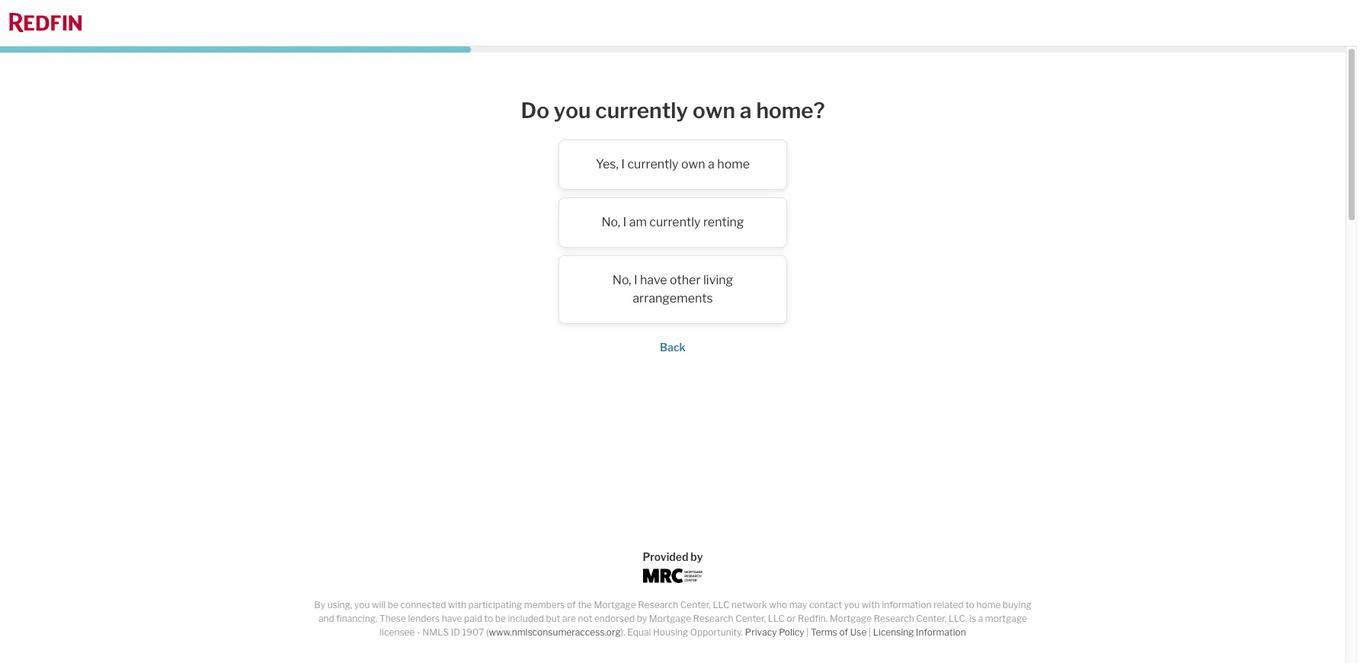Task type: vqa. For each thing, say whether or not it's contained in the screenshot.
members
yes



Task type: describe. For each thing, give the bounding box(es) containing it.
by
[[314, 599, 326, 611]]

own for a
[[682, 157, 706, 171]]

licensing
[[873, 627, 914, 638]]

related
[[934, 599, 964, 611]]

equal
[[628, 627, 651, 638]]

2 with from the left
[[862, 599, 880, 611]]

use
[[851, 627, 867, 638]]

mortgage research center image
[[643, 569, 703, 583]]

licensing information link
[[873, 627, 966, 638]]

licensee
[[380, 627, 415, 638]]

terms of use link
[[811, 627, 867, 638]]

0 horizontal spatial you
[[354, 599, 370, 611]]

1 horizontal spatial llc
[[768, 613, 785, 624]]

privacy policy link
[[745, 627, 805, 638]]

members
[[524, 599, 565, 611]]

who
[[769, 599, 788, 611]]

llc.
[[949, 613, 968, 624]]

by inside the by using, you will be connected with participating members of the mortgage research center, llc network who may contact you with information related to home buying and financing. these lenders have paid to be included but are not endorsed by mortgage research center, llc or redfin. mortgage research center, llc. is a mortgage licensee - nmls id 1907 (
[[637, 613, 647, 624]]

information
[[882, 599, 932, 611]]

living
[[704, 273, 734, 287]]

a home?
[[740, 98, 825, 123]]

(
[[486, 627, 489, 638]]

1 | from the left
[[807, 627, 809, 638]]

2 horizontal spatial mortgage
[[830, 613, 872, 624]]

may
[[790, 599, 808, 611]]

mortgage
[[986, 613, 1028, 624]]

paid
[[464, 613, 482, 624]]

2 vertical spatial currently
[[650, 215, 701, 229]]

1907
[[462, 627, 484, 638]]

contact
[[810, 599, 842, 611]]

back button
[[660, 340, 686, 353]]

0 horizontal spatial llc
[[713, 599, 730, 611]]

1 horizontal spatial research
[[693, 613, 734, 624]]

-
[[417, 627, 421, 638]]

0 vertical spatial by
[[691, 550, 703, 563]]

1 horizontal spatial mortgage
[[649, 613, 691, 624]]

1 with from the left
[[448, 599, 467, 611]]

have inside no, i have other living arrangements
[[640, 273, 668, 287]]

2 horizontal spatial center,
[[917, 613, 947, 624]]

renting
[[704, 215, 744, 229]]

home inside the by using, you will be connected with participating members of the mortgage research center, llc network who may contact you with information related to home buying and financing. these lenders have paid to be included but are not endorsed by mortgage research center, llc or redfin. mortgage research center, llc. is a mortgage licensee - nmls id 1907 (
[[977, 599, 1001, 611]]

currently for i
[[628, 157, 679, 171]]

connected
[[401, 599, 446, 611]]

www.nmlsconsumeraccess.org ). equal housing opportunity. privacy policy | terms of use | licensing information
[[489, 627, 966, 638]]

provided by
[[643, 550, 703, 563]]

back
[[660, 340, 686, 353]]

opportunity.
[[691, 627, 743, 638]]

www.nmlsconsumeraccess.org
[[489, 627, 621, 638]]

a inside the by using, you will be connected with participating members of the mortgage research center, llc network who may contact you with information related to home buying and financing. these lenders have paid to be included but are not endorsed by mortgage research center, llc or redfin. mortgage research center, llc. is a mortgage licensee - nmls id 1907 (
[[979, 613, 984, 624]]

1 vertical spatial be
[[495, 613, 506, 624]]

and
[[319, 613, 334, 624]]

do you currently own a home? option group
[[368, 139, 978, 324]]

).
[[621, 627, 626, 638]]

network
[[732, 599, 768, 611]]

1 horizontal spatial you
[[554, 98, 591, 123]]

i for am
[[623, 215, 627, 229]]

or
[[787, 613, 796, 624]]

currently for you
[[596, 98, 688, 123]]

do you currently own a home?
[[521, 98, 825, 123]]

information
[[916, 627, 966, 638]]



Task type: locate. For each thing, give the bounding box(es) containing it.
0 horizontal spatial mortgage
[[594, 599, 636, 611]]

home up renting
[[718, 157, 750, 171]]

do
[[521, 98, 550, 123]]

of left use at the bottom right
[[840, 627, 849, 638]]

2 vertical spatial i
[[634, 273, 638, 287]]

0 vertical spatial of
[[567, 599, 576, 611]]

with up paid
[[448, 599, 467, 611]]

research up licensing
[[874, 613, 915, 624]]

of
[[567, 599, 576, 611], [840, 627, 849, 638]]

home
[[718, 157, 750, 171], [977, 599, 1001, 611]]

research
[[638, 599, 679, 611], [693, 613, 734, 624], [874, 613, 915, 624]]

1 horizontal spatial of
[[840, 627, 849, 638]]

1 vertical spatial own
[[682, 157, 706, 171]]

0 horizontal spatial be
[[388, 599, 399, 611]]

0 horizontal spatial home
[[718, 157, 750, 171]]

but
[[546, 613, 561, 624]]

own down do you currently own a home?
[[682, 157, 706, 171]]

privacy
[[745, 627, 777, 638]]

am
[[629, 215, 647, 229]]

1 horizontal spatial |
[[869, 627, 871, 638]]

nmls
[[423, 627, 449, 638]]

0 vertical spatial to
[[966, 599, 975, 611]]

0 horizontal spatial by
[[637, 613, 647, 624]]

1 vertical spatial currently
[[628, 157, 679, 171]]

1 vertical spatial i
[[623, 215, 627, 229]]

| down redfin.
[[807, 627, 809, 638]]

| right use at the bottom right
[[869, 627, 871, 638]]

0 horizontal spatial of
[[567, 599, 576, 611]]

no, for no, i have other living arrangements
[[613, 273, 632, 287]]

with
[[448, 599, 467, 611], [862, 599, 880, 611]]

id
[[451, 627, 460, 638]]

0 vertical spatial be
[[388, 599, 399, 611]]

home up mortgage
[[977, 599, 1001, 611]]

1 horizontal spatial center,
[[736, 613, 766, 624]]

www.nmlsconsumeraccess.org link
[[489, 627, 621, 638]]

mortgage
[[594, 599, 636, 611], [649, 613, 691, 624], [830, 613, 872, 624]]

mortgage up use at the bottom right
[[830, 613, 872, 624]]

i for have
[[634, 273, 638, 287]]

1 horizontal spatial to
[[966, 599, 975, 611]]

center,
[[681, 599, 711, 611], [736, 613, 766, 624], [917, 613, 947, 624]]

1 horizontal spatial have
[[640, 273, 668, 287]]

currently right am
[[650, 215, 701, 229]]

will
[[372, 599, 386, 611]]

other
[[670, 273, 701, 287]]

no, for no, i am currently renting
[[602, 215, 621, 229]]

buying
[[1003, 599, 1032, 611]]

1 vertical spatial no,
[[613, 273, 632, 287]]

to up "("
[[484, 613, 493, 624]]

terms
[[811, 627, 838, 638]]

1 vertical spatial llc
[[768, 613, 785, 624]]

0 vertical spatial have
[[640, 273, 668, 287]]

of left the
[[567, 599, 576, 611]]

i up arrangements
[[634, 273, 638, 287]]

the
[[578, 599, 592, 611]]

of inside the by using, you will be connected with participating members of the mortgage research center, llc network who may contact you with information related to home buying and financing. these lenders have paid to be included but are not endorsed by mortgage research center, llc or redfin. mortgage research center, llc. is a mortgage licensee - nmls id 1907 (
[[567, 599, 576, 611]]

have
[[640, 273, 668, 287], [442, 613, 462, 624]]

llc
[[713, 599, 730, 611], [768, 613, 785, 624]]

of for terms
[[840, 627, 849, 638]]

own for a home?
[[693, 98, 736, 123]]

by
[[691, 550, 703, 563], [637, 613, 647, 624]]

have up id
[[442, 613, 462, 624]]

policy
[[779, 627, 805, 638]]

with up use at the bottom right
[[862, 599, 880, 611]]

1 horizontal spatial home
[[977, 599, 1001, 611]]

home inside option group
[[718, 157, 750, 171]]

a right is
[[979, 613, 984, 624]]

2 horizontal spatial you
[[844, 599, 860, 611]]

mortgage up endorsed
[[594, 599, 636, 611]]

no, inside no, i have other living arrangements
[[613, 273, 632, 287]]

0 vertical spatial i
[[622, 157, 625, 171]]

you
[[554, 98, 591, 123], [354, 599, 370, 611], [844, 599, 860, 611]]

mortgage up "housing"
[[649, 613, 691, 624]]

no,
[[602, 215, 621, 229], [613, 273, 632, 287]]

research up opportunity.
[[693, 613, 734, 624]]

i for currently
[[622, 157, 625, 171]]

no, i have other living arrangements
[[613, 273, 734, 305]]

be down the participating
[[495, 613, 506, 624]]

1 vertical spatial to
[[484, 613, 493, 624]]

be
[[388, 599, 399, 611], [495, 613, 506, 624]]

a
[[708, 157, 715, 171], [979, 613, 984, 624]]

own up yes, i currently own a home
[[693, 98, 736, 123]]

of for members
[[567, 599, 576, 611]]

2 | from the left
[[869, 627, 871, 638]]

1 vertical spatial of
[[840, 627, 849, 638]]

1 vertical spatial have
[[442, 613, 462, 624]]

0 vertical spatial own
[[693, 98, 736, 123]]

0 vertical spatial no,
[[602, 215, 621, 229]]

1 horizontal spatial with
[[862, 599, 880, 611]]

financing.
[[336, 613, 378, 624]]

yes,
[[596, 157, 619, 171]]

0 horizontal spatial to
[[484, 613, 493, 624]]

a inside the do you currently own a home? option group
[[708, 157, 715, 171]]

have up arrangements
[[640, 273, 668, 287]]

included
[[508, 613, 544, 624]]

are
[[563, 613, 576, 624]]

0 horizontal spatial a
[[708, 157, 715, 171]]

0 vertical spatial currently
[[596, 98, 688, 123]]

currently right yes,
[[628, 157, 679, 171]]

have inside the by using, you will be connected with participating members of the mortgage research center, llc network who may contact you with information related to home buying and financing. these lenders have paid to be included but are not endorsed by mortgage research center, llc or redfin. mortgage research center, llc. is a mortgage licensee - nmls id 1907 (
[[442, 613, 462, 624]]

to
[[966, 599, 975, 611], [484, 613, 493, 624]]

0 horizontal spatial |
[[807, 627, 809, 638]]

0 vertical spatial a
[[708, 157, 715, 171]]

participating
[[469, 599, 522, 611]]

0 horizontal spatial center,
[[681, 599, 711, 611]]

you right contact
[[844, 599, 860, 611]]

0 horizontal spatial with
[[448, 599, 467, 611]]

no, left am
[[602, 215, 621, 229]]

1 horizontal spatial be
[[495, 613, 506, 624]]

by using, you will be connected with participating members of the mortgage research center, llc network who may contact you with information related to home buying and financing. these lenders have paid to be included but are not endorsed by mortgage research center, llc or redfin. mortgage research center, llc. is a mortgage licensee - nmls id 1907 (
[[314, 599, 1032, 638]]

you right do
[[554, 98, 591, 123]]

a up renting
[[708, 157, 715, 171]]

not
[[578, 613, 593, 624]]

center, up opportunity.
[[681, 599, 711, 611]]

research up "housing"
[[638, 599, 679, 611]]

0 horizontal spatial research
[[638, 599, 679, 611]]

llc up privacy policy link
[[768, 613, 785, 624]]

to up is
[[966, 599, 975, 611]]

currently up yes, i currently own a home
[[596, 98, 688, 123]]

own inside the do you currently own a home? option group
[[682, 157, 706, 171]]

these
[[380, 613, 406, 624]]

|
[[807, 627, 809, 638], [869, 627, 871, 638]]

no, down am
[[613, 273, 632, 287]]

arrangements
[[633, 291, 713, 305]]

i right yes,
[[622, 157, 625, 171]]

center, up information
[[917, 613, 947, 624]]

0 vertical spatial llc
[[713, 599, 730, 611]]

redfin.
[[798, 613, 828, 624]]

i left am
[[623, 215, 627, 229]]

by up mortgage research center image
[[691, 550, 703, 563]]

llc up opportunity.
[[713, 599, 730, 611]]

is
[[970, 613, 977, 624]]

2 horizontal spatial research
[[874, 613, 915, 624]]

1 horizontal spatial a
[[979, 613, 984, 624]]

no, i am currently renting
[[602, 215, 744, 229]]

0 horizontal spatial have
[[442, 613, 462, 624]]

endorsed
[[595, 613, 635, 624]]

i
[[622, 157, 625, 171], [623, 215, 627, 229], [634, 273, 638, 287]]

1 horizontal spatial by
[[691, 550, 703, 563]]

center, down network
[[736, 613, 766, 624]]

0 vertical spatial home
[[718, 157, 750, 171]]

you up financing.
[[354, 599, 370, 611]]

own
[[693, 98, 736, 123], [682, 157, 706, 171]]

provided
[[643, 550, 689, 563]]

1 vertical spatial by
[[637, 613, 647, 624]]

be up these
[[388, 599, 399, 611]]

currently
[[596, 98, 688, 123], [628, 157, 679, 171], [650, 215, 701, 229]]

1 vertical spatial home
[[977, 599, 1001, 611]]

1 vertical spatial a
[[979, 613, 984, 624]]

housing
[[653, 627, 689, 638]]

by up equal
[[637, 613, 647, 624]]

lenders
[[408, 613, 440, 624]]

i inside no, i have other living arrangements
[[634, 273, 638, 287]]

using,
[[328, 599, 352, 611]]

yes, i currently own a home
[[596, 157, 750, 171]]



